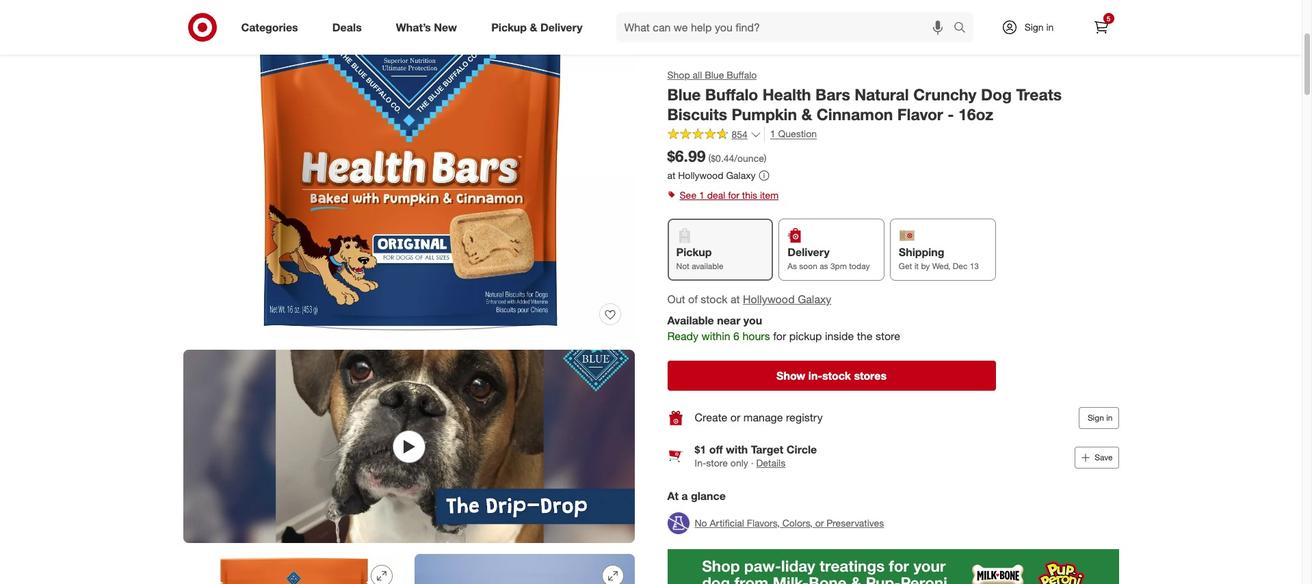 Task type: vqa. For each thing, say whether or not it's contained in the screenshot.
ready
yes



Task type: describe. For each thing, give the bounding box(es) containing it.
health
[[763, 85, 811, 104]]

stores
[[854, 369, 887, 383]]

dog
[[981, 85, 1012, 104]]

flavor
[[898, 104, 943, 124]]

(
[[708, 153, 711, 164]]

what's
[[396, 20, 431, 34]]

save
[[1095, 453, 1113, 463]]

sign inside sign in button
[[1088, 413, 1104, 423]]

create or manage registry
[[695, 411, 823, 425]]

inside
[[825, 330, 854, 343]]

categories
[[241, 20, 298, 34]]

1 question link
[[764, 127, 817, 143]]

shop
[[667, 69, 690, 81]]

details button
[[756, 457, 786, 470]]

0 horizontal spatial at
[[667, 170, 676, 181]]

at a glance
[[667, 490, 726, 503]]

flavors,
[[747, 518, 780, 529]]

near
[[717, 314, 741, 328]]

pickup for not
[[676, 246, 712, 259]]

get
[[899, 261, 912, 272]]

natural
[[855, 85, 909, 104]]

no artificial flavors, colors, or preservatives
[[695, 518, 884, 529]]

pumpkin
[[732, 104, 797, 124]]

& inside shop all blue buffalo blue buffalo health bars natural crunchy dog treats biscuits pumpkin & cinnamon flavor - 16oz
[[802, 104, 812, 124]]

0 vertical spatial sign in
[[1025, 21, 1054, 33]]

sign inside sign in link
[[1025, 21, 1044, 33]]

see 1 deal for this item link
[[667, 186, 1119, 205]]

$1
[[695, 443, 706, 457]]

question
[[778, 128, 817, 140]]

0 horizontal spatial galaxy
[[726, 170, 756, 181]]

0 vertical spatial blue
[[705, 69, 724, 81]]

create
[[695, 411, 728, 425]]

no
[[695, 518, 707, 529]]

deals
[[332, 20, 362, 34]]

pickup & delivery link
[[480, 12, 600, 42]]

/ounce
[[734, 153, 764, 164]]

out
[[667, 293, 685, 307]]

∙
[[751, 457, 754, 469]]

blue buffalo health bars natural crunchy dog treats biscuits pumpkin &#38; cinnamon flavor - 16oz, 2 of 6, play video image
[[183, 350, 635, 544]]

it
[[914, 261, 919, 272]]

not
[[676, 261, 689, 272]]

circle
[[787, 443, 817, 457]]

delivery inside "delivery as soon as 3pm today"
[[788, 246, 830, 259]]

$6.99
[[667, 147, 706, 166]]

in inside button
[[1106, 413, 1113, 423]]

advertisement region
[[667, 550, 1119, 585]]

store inside the available near you ready within 6 hours for pickup inside the store
[[876, 330, 900, 343]]

cinnamon
[[817, 104, 893, 124]]

available
[[692, 261, 724, 272]]

1 vertical spatial buffalo
[[705, 85, 758, 104]]

glance
[[691, 490, 726, 503]]

bars
[[816, 85, 850, 104]]

-
[[948, 104, 954, 124]]

1 vertical spatial at
[[731, 293, 740, 307]]

stock for in-
[[822, 369, 851, 383]]

at hollywood galaxy
[[667, 170, 756, 181]]

0 vertical spatial buffalo
[[727, 69, 757, 81]]

)
[[764, 153, 767, 164]]

1 question
[[770, 128, 817, 140]]

0 vertical spatial hollywood
[[678, 170, 724, 181]]

a
[[682, 490, 688, 503]]

crunchy
[[913, 85, 977, 104]]

available near you ready within 6 hours for pickup inside the store
[[667, 314, 900, 343]]

1 vertical spatial 1
[[699, 190, 705, 201]]

sign in button
[[1079, 408, 1119, 429]]

blue buffalo health bars natural crunchy dog treats biscuits pumpkin &#38; cinnamon flavor - 16oz, 4 of 6 image
[[414, 555, 635, 585]]

in-
[[809, 369, 822, 383]]

this
[[742, 190, 757, 201]]

manage
[[744, 411, 783, 425]]

show in-stock stores button
[[667, 361, 996, 391]]

within
[[702, 330, 730, 343]]

search button
[[947, 12, 980, 45]]

registry
[[786, 411, 823, 425]]

hours
[[743, 330, 770, 343]]

16oz
[[958, 104, 993, 124]]

wed,
[[932, 261, 951, 272]]

soon
[[799, 261, 817, 272]]

see 1 deal for this item
[[680, 190, 779, 201]]

6
[[733, 330, 740, 343]]

0 vertical spatial in
[[1046, 21, 1054, 33]]

5
[[1107, 14, 1111, 23]]



Task type: locate. For each thing, give the bounding box(es) containing it.
$1 off with target circle in-store only ∙ details
[[695, 443, 817, 469]]

0 horizontal spatial stock
[[701, 293, 728, 307]]

1 horizontal spatial sign in
[[1088, 413, 1113, 423]]

0 horizontal spatial delivery
[[540, 20, 583, 34]]

in-
[[695, 457, 706, 469]]

only
[[731, 457, 748, 469]]

hollywood down the (
[[678, 170, 724, 181]]

0 horizontal spatial in
[[1046, 21, 1054, 33]]

854 link
[[667, 127, 761, 144]]

sign in up the save
[[1088, 413, 1113, 423]]

pickup not available
[[676, 246, 724, 272]]

artificial
[[710, 518, 744, 529]]

hollywood up you
[[743, 293, 795, 307]]

0 horizontal spatial blue
[[667, 85, 701, 104]]

1 vertical spatial or
[[815, 518, 824, 529]]

1 horizontal spatial pickup
[[676, 246, 712, 259]]

at down $6.99 on the right top
[[667, 170, 676, 181]]

0 vertical spatial galaxy
[[726, 170, 756, 181]]

treats
[[1016, 85, 1062, 104]]

$0.44
[[711, 153, 734, 164]]

store right the
[[876, 330, 900, 343]]

target
[[751, 443, 783, 457]]

sign up save button
[[1088, 413, 1104, 423]]

pickup inside pickup not available
[[676, 246, 712, 259]]

0 horizontal spatial pickup
[[491, 20, 527, 34]]

0 vertical spatial or
[[731, 411, 740, 425]]

1 vertical spatial sign in
[[1088, 413, 1113, 423]]

blue right all
[[705, 69, 724, 81]]

1 vertical spatial blue
[[667, 85, 701, 104]]

1 horizontal spatial at
[[731, 293, 740, 307]]

1 vertical spatial stock
[[822, 369, 851, 383]]

13
[[970, 261, 979, 272]]

galaxy down soon
[[798, 293, 831, 307]]

for
[[728, 190, 739, 201], [773, 330, 786, 343]]

1 vertical spatial galaxy
[[798, 293, 831, 307]]

854
[[732, 129, 748, 140]]

new
[[434, 20, 457, 34]]

pickup for &
[[491, 20, 527, 34]]

available
[[667, 314, 714, 328]]

as
[[820, 261, 828, 272]]

1 horizontal spatial for
[[773, 330, 786, 343]]

today
[[849, 261, 870, 272]]

ready
[[667, 330, 699, 343]]

see
[[680, 190, 697, 201]]

for right hours
[[773, 330, 786, 343]]

sign in inside button
[[1088, 413, 1113, 423]]

1 down pumpkin
[[770, 128, 776, 140]]

or
[[731, 411, 740, 425], [815, 518, 824, 529]]

blue down shop
[[667, 85, 701, 104]]

in
[[1046, 21, 1054, 33], [1106, 413, 1113, 423]]

1 horizontal spatial or
[[815, 518, 824, 529]]

what's new link
[[384, 12, 474, 42]]

1 vertical spatial &
[[802, 104, 812, 124]]

1 horizontal spatial store
[[876, 330, 900, 343]]

all
[[693, 69, 702, 81]]

0 vertical spatial sign
[[1025, 21, 1044, 33]]

1 vertical spatial delivery
[[788, 246, 830, 259]]

blue buffalo health bars natural crunchy dog treats biscuits pumpkin &#38; cinnamon flavor - 16oz, 3 of 6 image
[[183, 555, 403, 585]]

stock right of
[[701, 293, 728, 307]]

1 vertical spatial pickup
[[676, 246, 712, 259]]

1 horizontal spatial hollywood
[[743, 293, 795, 307]]

in left 5 link
[[1046, 21, 1054, 33]]

or right create
[[731, 411, 740, 425]]

1 horizontal spatial in
[[1106, 413, 1113, 423]]

sign
[[1025, 21, 1044, 33], [1088, 413, 1104, 423]]

what's new
[[396, 20, 457, 34]]

deals link
[[321, 12, 379, 42]]

stock
[[701, 293, 728, 307], [822, 369, 851, 383]]

categories link
[[230, 12, 315, 42]]

buffalo up pumpkin
[[705, 85, 758, 104]]

1 horizontal spatial sign
[[1088, 413, 1104, 423]]

What can we help you find? suggestions appear below search field
[[616, 12, 957, 42]]

out of stock at hollywood galaxy
[[667, 293, 831, 307]]

in up the save
[[1106, 413, 1113, 423]]

0 vertical spatial pickup
[[491, 20, 527, 34]]

0 vertical spatial delivery
[[540, 20, 583, 34]]

0 horizontal spatial store
[[706, 457, 728, 469]]

0 vertical spatial 1
[[770, 128, 776, 140]]

store down the off
[[706, 457, 728, 469]]

the
[[857, 330, 873, 343]]

show
[[777, 369, 805, 383]]

1 vertical spatial sign
[[1088, 413, 1104, 423]]

by
[[921, 261, 930, 272]]

sign in
[[1025, 21, 1054, 33], [1088, 413, 1113, 423]]

1
[[770, 128, 776, 140], [699, 190, 705, 201]]

1 horizontal spatial delivery
[[788, 246, 830, 259]]

0 horizontal spatial 1
[[699, 190, 705, 201]]

colors,
[[782, 518, 813, 529]]

pickup
[[789, 330, 822, 343]]

0 vertical spatial stock
[[701, 293, 728, 307]]

sign left 5 link
[[1025, 21, 1044, 33]]

blue
[[705, 69, 724, 81], [667, 85, 701, 104]]

hollywood galaxy button
[[743, 292, 831, 308]]

at up near
[[731, 293, 740, 307]]

stock left stores
[[822, 369, 851, 383]]

0 vertical spatial for
[[728, 190, 739, 201]]

pickup & delivery
[[491, 20, 583, 34]]

galaxy
[[726, 170, 756, 181], [798, 293, 831, 307]]

1 vertical spatial hollywood
[[743, 293, 795, 307]]

with
[[726, 443, 748, 457]]

galaxy down "/ounce"
[[726, 170, 756, 181]]

stock inside show in-stock stores "button"
[[822, 369, 851, 383]]

shipping
[[899, 246, 945, 259]]

0 horizontal spatial &
[[530, 20, 537, 34]]

no artificial flavors, colors, or preservatives button
[[667, 509, 884, 539]]

at
[[667, 490, 679, 503]]

or right colors,
[[815, 518, 824, 529]]

store
[[876, 330, 900, 343], [706, 457, 728, 469]]

1 vertical spatial for
[[773, 330, 786, 343]]

dec
[[953, 261, 968, 272]]

5 link
[[1086, 12, 1116, 42]]

hollywood
[[678, 170, 724, 181], [743, 293, 795, 307]]

you
[[744, 314, 762, 328]]

&
[[530, 20, 537, 34], [802, 104, 812, 124]]

1 horizontal spatial 1
[[770, 128, 776, 140]]

store inside $1 off with target circle in-store only ∙ details
[[706, 457, 728, 469]]

off
[[709, 443, 723, 457]]

show in-stock stores
[[777, 369, 887, 383]]

0 horizontal spatial or
[[731, 411, 740, 425]]

shop all blue buffalo blue buffalo health bars natural crunchy dog treats biscuits pumpkin & cinnamon flavor - 16oz
[[667, 69, 1062, 124]]

1 horizontal spatial blue
[[705, 69, 724, 81]]

0 horizontal spatial sign
[[1025, 21, 1044, 33]]

or inside button
[[815, 518, 824, 529]]

at
[[667, 170, 676, 181], [731, 293, 740, 307]]

as
[[788, 261, 797, 272]]

0 vertical spatial at
[[667, 170, 676, 181]]

sign in link
[[990, 12, 1075, 42]]

1 horizontal spatial &
[[802, 104, 812, 124]]

0 horizontal spatial for
[[728, 190, 739, 201]]

1 horizontal spatial galaxy
[[798, 293, 831, 307]]

deal
[[707, 190, 725, 201]]

1 right see
[[699, 190, 705, 201]]

pickup right the new
[[491, 20, 527, 34]]

delivery as soon as 3pm today
[[788, 246, 870, 272]]

1 vertical spatial store
[[706, 457, 728, 469]]

details
[[756, 457, 786, 469]]

1 vertical spatial in
[[1106, 413, 1113, 423]]

0 horizontal spatial sign in
[[1025, 21, 1054, 33]]

buffalo right all
[[727, 69, 757, 81]]

0 horizontal spatial hollywood
[[678, 170, 724, 181]]

1 horizontal spatial stock
[[822, 369, 851, 383]]

stock for of
[[701, 293, 728, 307]]

preservatives
[[827, 518, 884, 529]]

blue buffalo health bars natural crunchy dog treats biscuits pumpkin &#38; cinnamon flavor - 16oz, 1 of 6 image
[[183, 0, 635, 339]]

sign in left 5 link
[[1025, 21, 1054, 33]]

pickup up not
[[676, 246, 712, 259]]

shipping get it by wed, dec 13
[[899, 246, 979, 272]]

buffalo
[[727, 69, 757, 81], [705, 85, 758, 104]]

for inside the available near you ready within 6 hours for pickup inside the store
[[773, 330, 786, 343]]

0 vertical spatial &
[[530, 20, 537, 34]]

$6.99 ( $0.44 /ounce )
[[667, 147, 767, 166]]

for left this
[[728, 190, 739, 201]]

0 vertical spatial store
[[876, 330, 900, 343]]

biscuits
[[667, 104, 727, 124]]

delivery
[[540, 20, 583, 34], [788, 246, 830, 259]]



